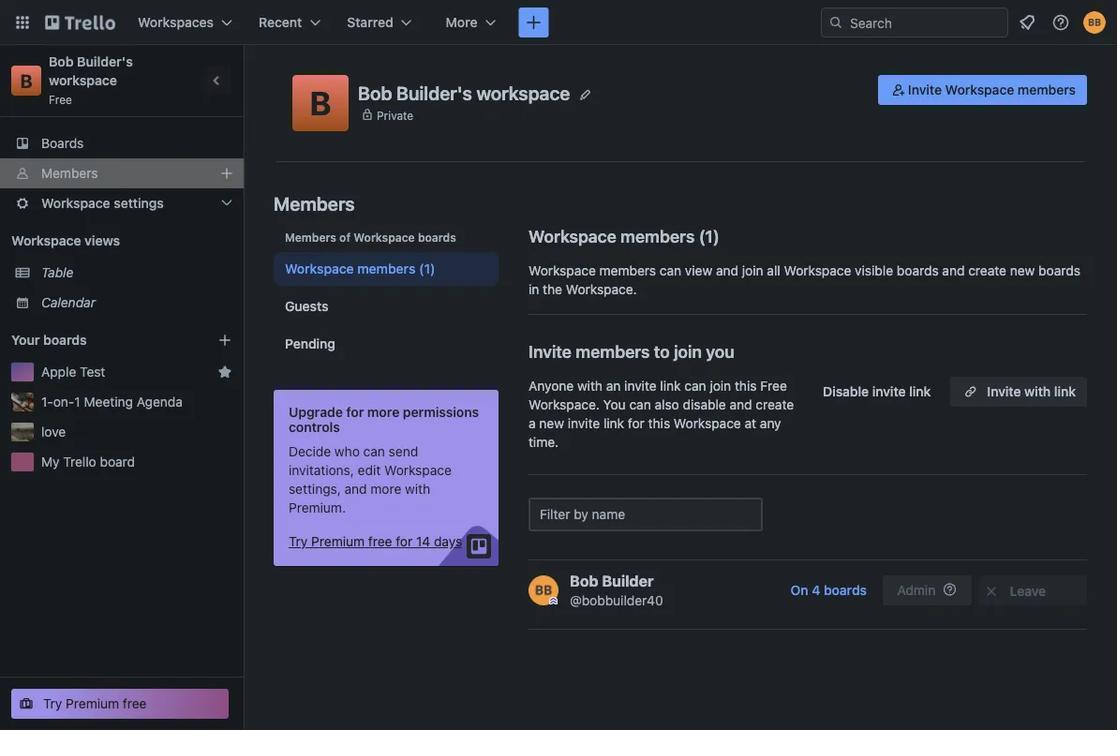 Task type: vqa. For each thing, say whether or not it's contained in the screenshot.
Trello Tip to the middle
no



Task type: locate. For each thing, give the bounding box(es) containing it.
and up the at
[[730, 397, 752, 413]]

more
[[367, 405, 400, 420], [371, 481, 402, 497]]

0 horizontal spatial invite
[[529, 341, 572, 361]]

bob
[[49, 54, 74, 69], [358, 82, 392, 104], [570, 572, 599, 590]]

new inside anyone with an invite link can join this free workspace. you can also disable and create a new invite link for this workspace at any time.
[[539, 416, 564, 431]]

1 horizontal spatial workspace
[[477, 82, 570, 104]]

members inside button
[[1018, 82, 1076, 98]]

try premium free
[[43, 696, 147, 712]]

starred icon image
[[218, 365, 233, 380]]

1 vertical spatial workspace.
[[529, 397, 600, 413]]

members up an
[[576, 341, 650, 361]]

b inside 'b' link
[[20, 69, 32, 91]]

join right the to
[[674, 341, 702, 361]]

this up the at
[[735, 378, 757, 394]]

workspace. inside workspace members can view and join all workspace visible boards and create new boards in the workspace.
[[566, 282, 637, 297]]

1 horizontal spatial for
[[396, 534, 413, 549]]

bob builder @bobbuilder40
[[570, 572, 663, 608]]

builder's up private
[[397, 82, 472, 104]]

bob for bob builder @bobbuilder40
[[570, 572, 599, 590]]

0 horizontal spatial with
[[405, 481, 431, 497]]

2 horizontal spatial invite
[[873, 384, 906, 399]]

1 horizontal spatial invite
[[625, 378, 657, 394]]

bob inside bob builder's workspace free
[[49, 54, 74, 69]]

apple
[[41, 364, 76, 380]]

0 vertical spatial premium
[[311, 534, 365, 549]]

for
[[346, 405, 364, 420], [628, 416, 645, 431], [396, 534, 413, 549]]

members left the of
[[285, 231, 336, 244]]

of
[[339, 231, 351, 244]]

b
[[20, 69, 32, 91], [310, 83, 331, 122]]

back to home image
[[45, 8, 115, 38]]

free inside try premium free "button"
[[123, 696, 147, 712]]

try inside try premium free "button"
[[43, 696, 62, 712]]

on 4 boards
[[791, 583, 867, 598]]

0 vertical spatial sm image
[[890, 81, 908, 99]]

0 notifications image
[[1016, 11, 1039, 34]]

2 horizontal spatial bob
[[570, 572, 599, 590]]

2 vertical spatial bob
[[570, 572, 599, 590]]

invite down anyone
[[568, 416, 600, 431]]

sm image left "leave" in the bottom of the page
[[983, 582, 1001, 601]]

1 horizontal spatial b
[[310, 83, 331, 122]]

and right the view on the top of the page
[[716, 263, 739, 278]]

0 horizontal spatial free
[[123, 696, 147, 712]]

1 horizontal spatial free
[[368, 534, 392, 549]]

more button
[[435, 8, 508, 38]]

this
[[735, 378, 757, 394], [648, 416, 670, 431]]

with inside button
[[1025, 384, 1051, 399]]

members down open information menu icon
[[1018, 82, 1076, 98]]

join up the disable at the right of the page
[[710, 378, 731, 394]]

with inside anyone with an invite link can join this free workspace. you can also disable and create a new invite link for this workspace at any time.
[[578, 378, 603, 394]]

workspace. down anyone
[[529, 397, 600, 413]]

primary element
[[0, 0, 1118, 45]]

leave link
[[980, 576, 1088, 606]]

boards link
[[0, 128, 244, 158]]

try
[[289, 534, 308, 549], [43, 696, 62, 712]]

1 vertical spatial members
[[274, 192, 355, 214]]

sm image down search field
[[890, 81, 908, 99]]

b inside b button
[[310, 83, 331, 122]]

2 horizontal spatial join
[[742, 263, 764, 278]]

try premium free for 14 days button
[[289, 533, 462, 551]]

invite workspace members
[[908, 82, 1076, 98]]

members down the members of workspace boards
[[357, 261, 416, 277]]

1 horizontal spatial 1
[[706, 226, 713, 246]]

free up any
[[761, 378, 787, 394]]

workspace right 'b' link
[[49, 73, 117, 88]]

bob up private
[[358, 82, 392, 104]]

1 vertical spatial this
[[648, 416, 670, 431]]

members left the view on the top of the page
[[600, 263, 656, 278]]

bob right 'b' link
[[49, 54, 74, 69]]

1 horizontal spatial bob
[[358, 82, 392, 104]]

0 horizontal spatial b
[[20, 69, 32, 91]]

premium.
[[289, 500, 346, 516]]

1 vertical spatial free
[[123, 696, 147, 712]]

0 vertical spatial members
[[41, 165, 98, 181]]

this member is an admin of this workspace. image
[[549, 597, 558, 606]]

0 horizontal spatial create
[[756, 397, 794, 413]]

invite inside button
[[988, 384, 1021, 399]]

workspace inside upgrade for more permissions controls decide who can send invitations, edit workspace settings, and more with premium.
[[384, 463, 452, 478]]

1 vertical spatial invite
[[529, 341, 572, 361]]

invite right disable on the bottom
[[873, 384, 906, 399]]

b link
[[11, 66, 41, 96]]

new
[[1010, 263, 1035, 278], [539, 416, 564, 431]]

0 horizontal spatial try
[[43, 696, 62, 712]]

pending link
[[274, 327, 499, 361]]

1 horizontal spatial invite
[[908, 82, 942, 98]]

premium for try premium free for 14 days
[[311, 534, 365, 549]]

( 1 )
[[699, 226, 720, 246]]

(
[[699, 226, 706, 246]]

0 horizontal spatial new
[[539, 416, 564, 431]]

sm image for leave link
[[983, 582, 1001, 601]]

2 vertical spatial join
[[710, 378, 731, 394]]

join inside workspace members can view and join all workspace visible boards and create new boards in the workspace.
[[742, 263, 764, 278]]

1 horizontal spatial premium
[[311, 534, 365, 549]]

0 vertical spatial 1
[[706, 226, 713, 246]]

open information menu image
[[1052, 13, 1071, 32]]

0 vertical spatial try
[[289, 534, 308, 549]]

b for 'b' link
[[20, 69, 32, 91]]

bob builder's workspace
[[358, 82, 570, 104]]

workspace inside popup button
[[41, 195, 110, 211]]

can left the view on the top of the page
[[660, 263, 682, 278]]

0 horizontal spatial for
[[346, 405, 364, 420]]

0 horizontal spatial workspace members
[[285, 261, 416, 277]]

workspace views
[[11, 233, 120, 248]]

0 horizontal spatial 1
[[74, 394, 80, 410]]

0 horizontal spatial join
[[674, 341, 702, 361]]

0 vertical spatial join
[[742, 263, 764, 278]]

disable invite link button
[[812, 377, 943, 407]]

0 horizontal spatial premium
[[66, 696, 119, 712]]

1 horizontal spatial join
[[710, 378, 731, 394]]

1 vertical spatial try
[[43, 696, 62, 712]]

to
[[654, 341, 670, 361]]

link
[[660, 378, 681, 394], [910, 384, 931, 399], [1055, 384, 1076, 399], [604, 416, 625, 431]]

love
[[41, 424, 66, 440]]

and down edit
[[345, 481, 367, 497]]

you
[[706, 341, 735, 361]]

workspace. inside anyone with an invite link can join this free workspace. you can also disable and create a new invite link for this workspace at any time.
[[529, 397, 600, 413]]

1 horizontal spatial free
[[761, 378, 787, 394]]

0 horizontal spatial builder's
[[77, 54, 133, 69]]

and right visible
[[943, 263, 965, 278]]

bob up @bobbuilder40
[[570, 572, 599, 590]]

0 vertical spatial new
[[1010, 263, 1035, 278]]

invite right an
[[625, 378, 657, 394]]

workspace settings
[[41, 195, 164, 211]]

anyone with an invite link can join this free workspace. you can also disable and create a new invite link for this workspace at any time.
[[529, 378, 794, 450]]

view
[[685, 263, 713, 278]]

boards
[[418, 231, 456, 244], [897, 263, 939, 278], [1039, 263, 1081, 278], [43, 332, 87, 348], [824, 583, 867, 598]]

permissions
[[403, 405, 479, 420]]

1 inside "link"
[[74, 394, 80, 410]]

1 vertical spatial new
[[539, 416, 564, 431]]

1
[[706, 226, 713, 246], [74, 394, 80, 410]]

0 vertical spatial create
[[969, 263, 1007, 278]]

workspace
[[49, 73, 117, 88], [477, 82, 570, 104]]

workspace. right the
[[566, 282, 637, 297]]

can up edit
[[363, 444, 385, 459]]

premium inside "button"
[[66, 696, 119, 712]]

create
[[969, 263, 1007, 278], [756, 397, 794, 413]]

for inside button
[[396, 534, 413, 549]]

free right 'b' link
[[49, 93, 72, 106]]

free
[[368, 534, 392, 549], [123, 696, 147, 712]]

sm image
[[890, 81, 908, 99], [983, 582, 1001, 601]]

bob inside bob builder @bobbuilder40
[[570, 572, 599, 590]]

my trello board link
[[41, 453, 233, 472]]

calendar
[[41, 295, 96, 310]]

workspace down create board or workspace image
[[477, 82, 570, 104]]

invite for invite members to join you
[[529, 341, 572, 361]]

table link
[[41, 263, 233, 282]]

1 horizontal spatial this
[[735, 378, 757, 394]]

1 vertical spatial premium
[[66, 696, 119, 712]]

1 vertical spatial sm image
[[983, 582, 1001, 601]]

can
[[660, 263, 682, 278], [685, 378, 707, 394], [630, 397, 651, 413], [363, 444, 385, 459]]

free for try premium free
[[123, 696, 147, 712]]

more up send
[[367, 405, 400, 420]]

1 horizontal spatial try
[[289, 534, 308, 549]]

Filter by name text field
[[529, 498, 763, 532]]

0 vertical spatial free
[[49, 93, 72, 106]]

1 horizontal spatial new
[[1010, 263, 1035, 278]]

invitations,
[[289, 463, 354, 478]]

@bobbuilder40
[[570, 593, 663, 608]]

workspace members up the
[[529, 226, 695, 246]]

2 horizontal spatial invite
[[988, 384, 1021, 399]]

sm image inside leave link
[[983, 582, 1001, 601]]

1 vertical spatial create
[[756, 397, 794, 413]]

1 horizontal spatial builder's
[[397, 82, 472, 104]]

workspace members
[[529, 226, 695, 246], [285, 261, 416, 277]]

more down edit
[[371, 481, 402, 497]]

2 horizontal spatial for
[[628, 416, 645, 431]]

with for anyone
[[578, 378, 603, 394]]

builder's inside bob builder's workspace free
[[77, 54, 133, 69]]

workspace inside bob builder's workspace free
[[49, 73, 117, 88]]

1 horizontal spatial with
[[578, 378, 603, 394]]

0 horizontal spatial bob
[[49, 54, 74, 69]]

members inside workspace members can view and join all workspace visible boards and create new boards in the workspace.
[[600, 263, 656, 278]]

0 vertical spatial builder's
[[77, 54, 133, 69]]

search image
[[829, 15, 844, 30]]

invite workspace members button
[[878, 75, 1088, 105]]

1 vertical spatial 1
[[74, 394, 80, 410]]

try for try premium free
[[43, 696, 62, 712]]

b left private
[[310, 83, 331, 122]]

invite inside button
[[908, 82, 942, 98]]

0 vertical spatial free
[[368, 534, 392, 549]]

0 vertical spatial workspace.
[[566, 282, 637, 297]]

1 vertical spatial bob
[[358, 82, 392, 104]]

on-
[[53, 394, 74, 410]]

starred
[[347, 15, 393, 30]]

builder's down back to home image
[[77, 54, 133, 69]]

sm image inside invite workspace members button
[[890, 81, 908, 99]]

workspace for bob builder's workspace free
[[49, 73, 117, 88]]

0 vertical spatial bob
[[49, 54, 74, 69]]

1 vertical spatial builder's
[[397, 82, 472, 104]]

anyone
[[529, 378, 574, 394]]

more
[[446, 15, 478, 30]]

2 vertical spatial invite
[[988, 384, 1021, 399]]

0 horizontal spatial sm image
[[890, 81, 908, 99]]

workspace members down the of
[[285, 261, 416, 277]]

join left all
[[742, 263, 764, 278]]

1 right 1-
[[74, 394, 80, 410]]

1 up the view on the top of the page
[[706, 226, 713, 246]]

join
[[742, 263, 764, 278], [674, 341, 702, 361], [710, 378, 731, 394]]

edit
[[358, 463, 381, 478]]

your boards
[[11, 332, 87, 348]]

1 vertical spatial free
[[761, 378, 787, 394]]

try for try premium free for 14 days
[[289, 534, 308, 549]]

0 horizontal spatial free
[[49, 93, 72, 106]]

premium inside button
[[311, 534, 365, 549]]

members down the boards
[[41, 165, 98, 181]]

invite
[[625, 378, 657, 394], [873, 384, 906, 399], [568, 416, 600, 431]]

try inside "try premium free for 14 days" button
[[289, 534, 308, 549]]

trello
[[63, 454, 96, 470]]

and inside anyone with an invite link can join this free workspace. you can also disable and create a new invite link for this workspace at any time.
[[730, 397, 752, 413]]

2 horizontal spatial with
[[1025, 384, 1051, 399]]

guests link
[[274, 290, 499, 323]]

who
[[335, 444, 360, 459]]

table
[[41, 265, 74, 280]]

and
[[716, 263, 739, 278], [943, 263, 965, 278], [730, 397, 752, 413], [345, 481, 367, 497]]

workspace
[[946, 82, 1015, 98], [41, 195, 110, 211], [529, 226, 617, 246], [354, 231, 415, 244], [11, 233, 81, 248], [285, 261, 354, 277], [529, 263, 596, 278], [784, 263, 852, 278], [674, 416, 741, 431], [384, 463, 452, 478]]

workspace inside anyone with an invite link can join this free workspace. you can also disable and create a new invite link for this workspace at any time.
[[674, 416, 741, 431]]

0 horizontal spatial this
[[648, 416, 670, 431]]

b down switch to… icon
[[20, 69, 32, 91]]

premium
[[311, 534, 365, 549], [66, 696, 119, 712]]

add board image
[[218, 333, 233, 348]]

leave
[[1010, 584, 1046, 599]]

this down also
[[648, 416, 670, 431]]

1 horizontal spatial sm image
[[983, 582, 1001, 601]]

1 horizontal spatial create
[[969, 263, 1007, 278]]

members up the of
[[274, 192, 355, 214]]

14
[[416, 534, 431, 549]]

0 horizontal spatial workspace
[[49, 73, 117, 88]]

1 horizontal spatial workspace members
[[529, 226, 695, 246]]

workspace inside button
[[946, 82, 1015, 98]]

0 vertical spatial invite
[[908, 82, 942, 98]]

free inside "try premium free for 14 days" button
[[368, 534, 392, 549]]

invite
[[908, 82, 942, 98], [529, 341, 572, 361], [988, 384, 1021, 399]]

1 vertical spatial join
[[674, 341, 702, 361]]

create inside workspace members can view and join all workspace visible boards and create new boards in the workspace.
[[969, 263, 1007, 278]]



Task type: describe. For each thing, give the bounding box(es) containing it.
invite for invite with link
[[988, 384, 1021, 399]]

an
[[606, 378, 621, 394]]

the
[[543, 282, 563, 297]]

upgrade
[[289, 405, 343, 420]]

can inside upgrade for more permissions controls decide who can send invitations, edit workspace settings, and more with premium.
[[363, 444, 385, 459]]

create board or workspace image
[[525, 13, 543, 32]]

try premium free button
[[11, 689, 229, 719]]

in
[[529, 282, 539, 297]]

can right you on the right
[[630, 397, 651, 413]]

workspaces
[[138, 15, 214, 30]]

link inside disable invite link button
[[910, 384, 931, 399]]

free for try premium free for 14 days
[[368, 534, 392, 549]]

b for b button
[[310, 83, 331, 122]]

my
[[41, 454, 60, 470]]

meeting
[[84, 394, 133, 410]]

calendar link
[[41, 293, 233, 312]]

test
[[80, 364, 105, 380]]

for inside anyone with an invite link can join this free workspace. you can also disable and create a new invite link for this workspace at any time.
[[628, 416, 645, 431]]

Search field
[[844, 8, 1008, 37]]

also
[[655, 397, 680, 413]]

settings,
[[289, 481, 341, 497]]

decide
[[289, 444, 331, 459]]

invite for invite workspace members
[[908, 82, 942, 98]]

recent
[[259, 15, 302, 30]]

free inside anyone with an invite link can join this free workspace. you can also disable and create a new invite link for this workspace at any time.
[[761, 378, 787, 394]]

(1)
[[419, 261, 435, 277]]

love link
[[41, 423, 233, 442]]

1-
[[41, 394, 53, 410]]

2 vertical spatial members
[[285, 231, 336, 244]]

link inside invite with link button
[[1055, 384, 1076, 399]]

workspace settings button
[[0, 188, 244, 218]]

1-on-1 meeting agenda link
[[41, 393, 233, 412]]

bob for bob builder's workspace
[[358, 82, 392, 104]]

apple test
[[41, 364, 105, 380]]

0 vertical spatial more
[[367, 405, 400, 420]]

your boards with 4 items element
[[11, 329, 189, 352]]

days
[[434, 534, 462, 549]]

free inside bob builder's workspace free
[[49, 93, 72, 106]]

new inside workspace members can view and join all workspace visible boards and create new boards in the workspace.
[[1010, 263, 1035, 278]]

0 horizontal spatial invite
[[568, 416, 600, 431]]

you
[[603, 397, 626, 413]]

can inside workspace members can view and join all workspace visible boards and create new boards in the workspace.
[[660, 263, 682, 278]]

invite with link button
[[950, 377, 1088, 407]]

invite members to join you
[[529, 341, 735, 361]]

recent button
[[248, 8, 332, 38]]

guests
[[285, 299, 329, 314]]

private
[[377, 109, 414, 122]]

0 vertical spatial this
[[735, 378, 757, 394]]

visible
[[855, 263, 894, 278]]

for inside upgrade for more permissions controls decide who can send invitations, edit workspace settings, and more with premium.
[[346, 405, 364, 420]]

workspaces button
[[127, 8, 244, 38]]

try premium free for 14 days
[[289, 534, 462, 549]]

invite inside button
[[873, 384, 906, 399]]

apple test link
[[41, 363, 210, 382]]

your
[[11, 332, 40, 348]]

members link
[[0, 158, 244, 188]]

admin button
[[883, 576, 972, 606]]

premium for try premium free
[[66, 696, 119, 712]]

agenda
[[137, 394, 183, 410]]

admin
[[898, 583, 936, 598]]

bob builder's workspace free
[[49, 54, 136, 106]]

bob builder (bobbuilder40) image
[[1084, 11, 1106, 34]]

at
[[745, 416, 757, 431]]

create inside anyone with an invite link can join this free workspace. you can also disable and create a new invite link for this workspace at any time.
[[756, 397, 794, 413]]

all
[[767, 263, 781, 278]]

my trello board
[[41, 454, 135, 470]]

upgrade for more permissions controls decide who can send invitations, edit workspace settings, and more with premium.
[[289, 405, 479, 516]]

starred button
[[336, 8, 423, 38]]

builder's for bob builder's workspace
[[397, 82, 472, 104]]

disable
[[823, 384, 869, 399]]

1 vertical spatial workspace members
[[285, 261, 416, 277]]

4
[[812, 583, 821, 598]]

with for invite
[[1025, 384, 1051, 399]]

switch to… image
[[13, 13, 32, 32]]

settings
[[114, 195, 164, 211]]

with inside upgrade for more permissions controls decide who can send invitations, edit workspace settings, and more with premium.
[[405, 481, 431, 497]]

send
[[389, 444, 418, 459]]

can up the disable at the right of the page
[[685, 378, 707, 394]]

join inside anyone with an invite link can join this free workspace. you can also disable and create a new invite link for this workspace at any time.
[[710, 378, 731, 394]]

views
[[84, 233, 120, 248]]

builder's for bob builder's workspace free
[[77, 54, 133, 69]]

members left (
[[621, 226, 695, 246]]

invite with link
[[988, 384, 1076, 399]]

b button
[[293, 75, 349, 131]]

on 4 boards link
[[783, 576, 876, 606]]

time.
[[529, 435, 559, 450]]

0 vertical spatial workspace members
[[529, 226, 695, 246]]

sm image for invite workspace members button
[[890, 81, 908, 99]]

)
[[713, 226, 720, 246]]

workspace members can view and join all workspace visible boards and create new boards in the workspace.
[[529, 263, 1081, 297]]

builder
[[602, 572, 654, 590]]

1-on-1 meeting agenda
[[41, 394, 183, 410]]

disable invite link
[[823, 384, 931, 399]]

bob builder's workspace link
[[49, 54, 136, 88]]

board
[[100, 454, 135, 470]]

controls
[[289, 420, 340, 435]]

bob for bob builder's workspace free
[[49, 54, 74, 69]]

workspace navigation collapse icon image
[[204, 68, 231, 94]]

any
[[760, 416, 782, 431]]

1 vertical spatial more
[[371, 481, 402, 497]]

workspace for bob builder's workspace
[[477, 82, 570, 104]]

boards
[[41, 135, 84, 151]]

members of workspace boards
[[285, 231, 456, 244]]

on
[[791, 583, 809, 598]]

disable
[[683, 397, 726, 413]]

a
[[529, 416, 536, 431]]

and inside upgrade for more permissions controls decide who can send invitations, edit workspace settings, and more with premium.
[[345, 481, 367, 497]]



